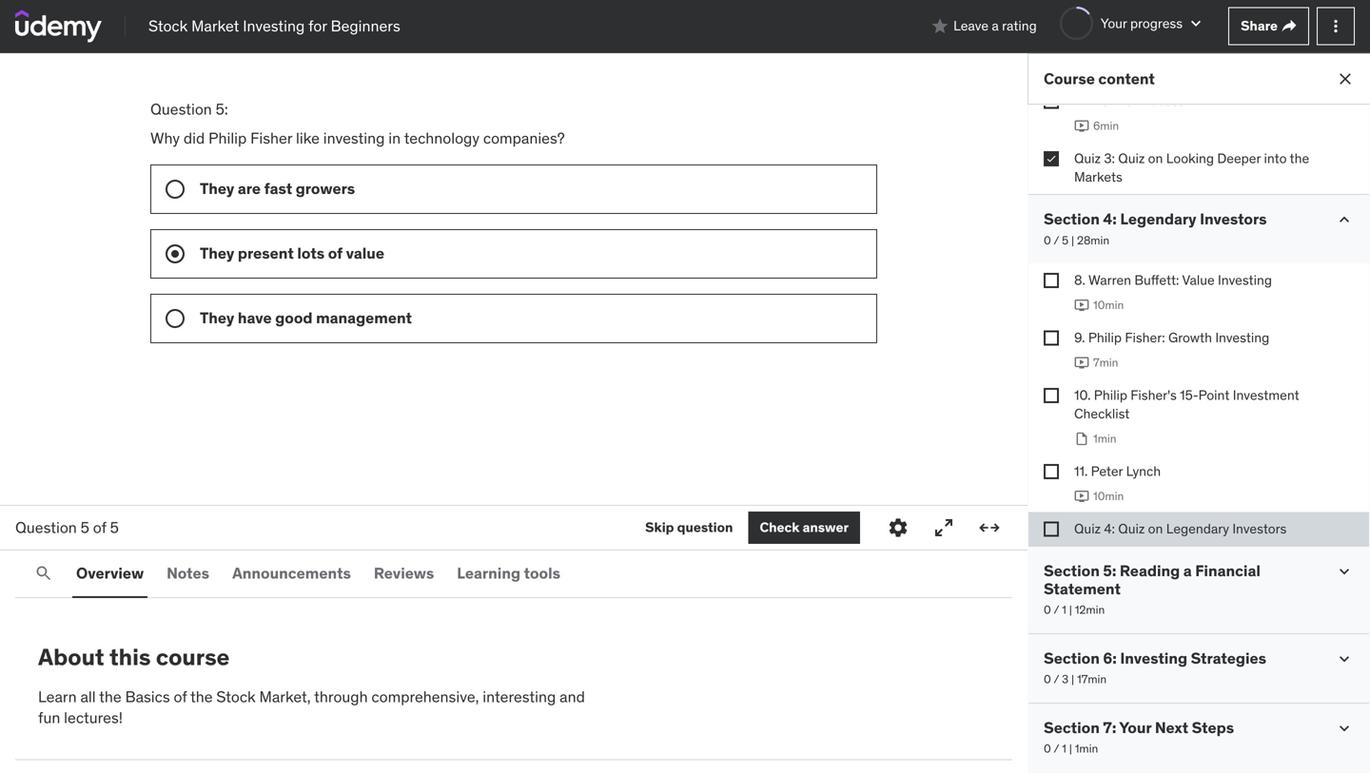 Task type: describe. For each thing, give the bounding box(es) containing it.
learn
[[38, 688, 77, 707]]

fisher
[[251, 128, 292, 148]]

1 vertical spatial investors
[[1233, 520, 1287, 538]]

section for section 6: investing strategies
[[1044, 649, 1100, 669]]

sidebar element
[[1028, 0, 1371, 774]]

stock market investing for beginners
[[148, 16, 401, 36]]

xsmall image for 9. philip fisher: growth investing
[[1044, 331, 1059, 346]]

question for question 5 of 5
[[15, 518, 77, 538]]

section for section 7: your next steps
[[1044, 719, 1100, 738]]

3
[[1062, 673, 1069, 688]]

answer
[[803, 519, 849, 537]]

philip for 10.
[[1095, 387, 1128, 404]]

play warren buffett: value investing image
[[1075, 298, 1090, 313]]

quiz right 3:
[[1119, 150, 1145, 167]]

xsmall image for 11. peter lynch
[[1044, 464, 1059, 480]]

10.
[[1075, 387, 1091, 404]]

start philip fisher's 15-point investment checklist image
[[1075, 432, 1090, 447]]

section 7: your next steps button
[[1044, 719, 1235, 738]]

financial
[[1196, 561, 1261, 581]]

course content
[[1044, 69, 1156, 88]]

progress
[[1131, 15, 1183, 32]]

for
[[309, 16, 327, 36]]

7min
[[1094, 356, 1119, 370]]

quiz up reading
[[1119, 520, 1145, 538]]

investors inside section 4: legendary investors 0 / 5 | 28min
[[1200, 210, 1268, 229]]

and
[[560, 688, 585, 707]]

small image inside leave a rating button
[[931, 17, 950, 36]]

1 xsmall image from the top
[[1044, 151, 1059, 167]]

lots
[[297, 243, 325, 263]]

learn all the basics of the stock market, through comprehensive, interesting and fun lectures!
[[38, 688, 585, 728]]

announcements
[[232, 564, 351, 583]]

leave a rating button
[[931, 3, 1037, 49]]

0 inside section 7: your next steps 0 / 1 | 1min
[[1044, 742, 1052, 757]]

like
[[296, 128, 320, 148]]

| inside section 7: your next steps 0 / 1 | 1min
[[1070, 742, 1073, 757]]

section 4: legendary investors 0 / 5 | 28min
[[1044, 210, 1268, 248]]

0 horizontal spatial 5
[[81, 518, 89, 538]]

skip
[[646, 519, 674, 537]]

check
[[760, 519, 800, 537]]

section for section 4: legendary investors
[[1044, 210, 1100, 229]]

tools
[[524, 564, 561, 583]]

about this course
[[38, 643, 230, 672]]

12min
[[1075, 603, 1105, 618]]

the inside quiz 3: quiz on looking deeper into the markets
[[1290, 150, 1310, 167]]

checklist
[[1075, 405, 1130, 423]]

looking
[[1167, 150, 1215, 167]]

settings image
[[887, 517, 910, 540]]

steps
[[1192, 719, 1235, 738]]

skip question
[[646, 519, 733, 537]]

6:
[[1104, 649, 1117, 669]]

play philip fisher: growth investing image
[[1075, 356, 1090, 371]]

did
[[184, 128, 205, 148]]

growers
[[296, 179, 355, 198]]

section 5: reading a financial statement button
[[1044, 561, 1320, 599]]

value
[[1183, 272, 1215, 289]]

/ inside section 7: your next steps 0 / 1 | 1min
[[1054, 742, 1060, 757]]

7.
[[1075, 92, 1084, 109]]

10. philip fisher's 15-point investment checklist
[[1075, 387, 1300, 423]]

learning
[[457, 564, 521, 583]]

comprehensive,
[[372, 688, 479, 707]]

1 vertical spatial legendary
[[1167, 520, 1230, 538]]

interesting
[[483, 688, 556, 707]]

notes
[[167, 564, 209, 583]]

/ inside section 5: reading a financial statement 0 / 1 | 12min
[[1054, 603, 1060, 618]]

5 inside section 4: legendary investors 0 / 5 | 28min
[[1062, 233, 1069, 248]]

lynch
[[1127, 463, 1161, 480]]

search image
[[34, 564, 53, 584]]

overview
[[76, 564, 144, 583]]

reviews
[[374, 564, 434, 583]]

1 inside section 5: reading a financial statement 0 / 1 | 12min
[[1062, 603, 1067, 618]]

28min
[[1078, 233, 1110, 248]]

9.
[[1075, 329, 1086, 346]]

question
[[677, 519, 733, 537]]

6min
[[1094, 119, 1120, 133]]

share
[[1241, 17, 1278, 34]]

philip inside question 5: why did philip fisher like investing in technology companies?
[[209, 128, 247, 148]]

small image
[[1336, 720, 1355, 739]]

notes button
[[163, 551, 213, 597]]

why did philip fisher like investing in technology companies? group
[[150, 164, 878, 343]]

this
[[109, 643, 151, 672]]

stock inside learn all the basics of the stock market, through comprehensive, interesting and fun lectures!
[[216, 688, 256, 707]]

investing inside section 6: investing strategies 0 / 3 | 17min
[[1121, 649, 1188, 669]]

statement
[[1044, 580, 1121, 599]]

11. peter lynch
[[1075, 463, 1161, 480]]

4: for section
[[1104, 210, 1117, 229]]

0 inside section 5: reading a financial statement 0 / 1 | 12min
[[1044, 603, 1052, 618]]

of inside learn all the basics of the stock market, through comprehensive, interesting and fun lectures!
[[174, 688, 187, 707]]

your inside dropdown button
[[1101, 15, 1128, 32]]

expanded view image
[[979, 517, 1001, 540]]

market
[[191, 16, 239, 36]]

content
[[1099, 69, 1156, 88]]

companies?
[[483, 128, 565, 148]]

reviews button
[[370, 551, 438, 597]]

fisher:
[[1126, 329, 1166, 346]]

xsmall image for 7. the ipo process
[[1044, 94, 1059, 109]]

point
[[1199, 387, 1230, 404]]

they for they have good management
[[200, 308, 234, 328]]

course
[[156, 643, 230, 672]]

in
[[389, 128, 401, 148]]

| inside section 4: legendary investors 0 / 5 | 28min
[[1072, 233, 1075, 248]]

lectures!
[[64, 709, 123, 728]]

10min for warren
[[1094, 298, 1124, 313]]

they for they present lots of value
[[200, 243, 234, 263]]

play the ipo process image
[[1075, 119, 1090, 134]]

section 5: reading a financial statement 0 / 1 | 12min
[[1044, 561, 1261, 618]]

0 horizontal spatial stock
[[148, 16, 188, 36]]

1 horizontal spatial the
[[190, 688, 213, 707]]

legendary inside section 4: legendary investors 0 / 5 | 28min
[[1121, 210, 1197, 229]]

about
[[38, 643, 104, 672]]

11.
[[1075, 463, 1088, 480]]

beginners
[[331, 16, 401, 36]]

5 xsmall image from the top
[[1044, 522, 1059, 537]]

reading
[[1120, 561, 1181, 581]]

actions image
[[1327, 17, 1346, 36]]

0 inside section 6: investing strategies 0 / 3 | 17min
[[1044, 673, 1052, 688]]

5: for question
[[216, 99, 228, 119]]

quiz up markets
[[1075, 150, 1101, 167]]

value
[[346, 243, 385, 263]]

fun
[[38, 709, 60, 728]]

8. warren buffett: value investing
[[1075, 272, 1273, 289]]

on for looking
[[1149, 150, 1164, 167]]



Task type: vqa. For each thing, say whether or not it's contained in the screenshot.


Task type: locate. For each thing, give the bounding box(es) containing it.
9. philip fisher: growth investing
[[1075, 329, 1270, 346]]

of right "lots"
[[328, 243, 343, 263]]

stock market investing for beginners link
[[148, 16, 401, 37]]

xsmall image left 3:
[[1044, 151, 1059, 167]]

peter
[[1092, 463, 1123, 480]]

why
[[150, 128, 180, 148]]

they left the present
[[200, 243, 234, 263]]

question
[[150, 99, 212, 119], [15, 518, 77, 538]]

1 vertical spatial of
[[93, 518, 106, 538]]

section inside section 7: your next steps 0 / 1 | 1min
[[1044, 719, 1100, 738]]

0 horizontal spatial a
[[992, 17, 999, 34]]

section 6: investing strategies button
[[1044, 649, 1267, 669]]

1 inside section 7: your next steps 0 / 1 | 1min
[[1062, 742, 1067, 757]]

xsmall image left 8. at top right
[[1044, 273, 1059, 289]]

1 vertical spatial on
[[1149, 520, 1164, 538]]

0 horizontal spatial of
[[93, 518, 106, 538]]

section inside section 5: reading a financial statement 0 / 1 | 12min
[[1044, 561, 1100, 581]]

4:
[[1104, 210, 1117, 229], [1105, 520, 1116, 538]]

xsmall image right expanded view image on the right of the page
[[1044, 522, 1059, 537]]

2 horizontal spatial the
[[1290, 150, 1310, 167]]

| left 12min
[[1070, 603, 1073, 618]]

xsmall image inside share button
[[1282, 19, 1297, 34]]

rating
[[1003, 17, 1037, 34]]

section inside section 4: legendary investors 0 / 5 | 28min
[[1044, 210, 1100, 229]]

investing right the 6:
[[1121, 649, 1188, 669]]

1 vertical spatial philip
[[1089, 329, 1122, 346]]

2 1 from the top
[[1062, 742, 1067, 757]]

2 horizontal spatial 5
[[1062, 233, 1069, 248]]

legendary
[[1121, 210, 1197, 229], [1167, 520, 1230, 538]]

0 left 28min
[[1044, 233, 1052, 248]]

on inside quiz 3: quiz on looking deeper into the markets
[[1149, 150, 1164, 167]]

1 vertical spatial your
[[1120, 719, 1152, 738]]

deeper
[[1218, 150, 1261, 167]]

course
[[1044, 69, 1096, 88]]

ipo
[[1112, 92, 1134, 109]]

2 / from the top
[[1054, 603, 1060, 618]]

fisher's
[[1131, 387, 1177, 404]]

philip up 7min
[[1089, 329, 1122, 346]]

4 xsmall image from the top
[[1044, 464, 1059, 480]]

a inside section 5: reading a financial statement 0 / 1 | 12min
[[1184, 561, 1192, 581]]

3 0 from the top
[[1044, 673, 1052, 688]]

0 vertical spatial 1min
[[1094, 432, 1117, 447]]

0 inside section 4: legendary investors 0 / 5 | 28min
[[1044, 233, 1052, 248]]

1 section from the top
[[1044, 210, 1100, 229]]

/
[[1054, 233, 1060, 248], [1054, 603, 1060, 618], [1054, 673, 1060, 688], [1054, 742, 1060, 757]]

1 horizontal spatial a
[[1184, 561, 1192, 581]]

they for they are fast growers
[[200, 179, 234, 198]]

1 vertical spatial xsmall image
[[1044, 94, 1059, 109]]

markets
[[1075, 168, 1123, 186]]

| down section 7: your next steps dropdown button at the bottom of the page
[[1070, 742, 1073, 757]]

next
[[1156, 719, 1189, 738]]

10min for peter
[[1094, 489, 1124, 504]]

they present lots of value
[[200, 243, 385, 263]]

fullscreen image
[[933, 517, 956, 540]]

share button
[[1229, 7, 1310, 45]]

/ down statement
[[1054, 603, 1060, 618]]

your left progress
[[1101, 15, 1128, 32]]

/ inside section 6: investing strategies 0 / 3 | 17min
[[1054, 673, 1060, 688]]

present
[[238, 243, 294, 263]]

your right the 7:
[[1120, 719, 1152, 738]]

leave
[[954, 17, 989, 34]]

5: for section
[[1104, 561, 1117, 581]]

small image inside 'your progress' dropdown button
[[1187, 14, 1206, 33]]

xsmall image left 10.
[[1044, 388, 1059, 403]]

of inside why did philip fisher like investing in technology companies? group
[[328, 243, 343, 263]]

learning tools
[[457, 564, 561, 583]]

basics
[[125, 688, 170, 707]]

they left have
[[200, 308, 234, 328]]

1
[[1062, 603, 1067, 618], [1062, 742, 1067, 757]]

question inside question 5: why did philip fisher like investing in technology companies?
[[150, 99, 212, 119]]

your inside section 7: your next steps 0 / 1 | 1min
[[1120, 719, 1152, 738]]

the right all
[[99, 688, 122, 707]]

1 vertical spatial a
[[1184, 561, 1192, 581]]

small image for section 4: legendary investors
[[1336, 210, 1355, 230]]

10min down the peter
[[1094, 489, 1124, 504]]

0 horizontal spatial 5:
[[216, 99, 228, 119]]

1 vertical spatial question
[[15, 518, 77, 538]]

a right reading
[[1184, 561, 1192, 581]]

5: left reading
[[1104, 561, 1117, 581]]

leave a rating
[[954, 17, 1037, 34]]

0 down statement
[[1044, 603, 1052, 618]]

philip for 9.
[[1089, 329, 1122, 346]]

1 on from the top
[[1149, 150, 1164, 167]]

3 xsmall image from the top
[[1044, 388, 1059, 403]]

xsmall image
[[1282, 19, 1297, 34], [1044, 94, 1059, 109], [1044, 273, 1059, 289]]

0 vertical spatial investors
[[1200, 210, 1268, 229]]

1 0 from the top
[[1044, 233, 1052, 248]]

investors up 'financial'
[[1233, 520, 1287, 538]]

2 they from the top
[[200, 243, 234, 263]]

0 vertical spatial philip
[[209, 128, 247, 148]]

growth
[[1169, 329, 1213, 346]]

xsmall image
[[1044, 151, 1059, 167], [1044, 331, 1059, 346], [1044, 388, 1059, 403], [1044, 464, 1059, 480], [1044, 522, 1059, 537]]

| left 28min
[[1072, 233, 1075, 248]]

3 / from the top
[[1054, 673, 1060, 688]]

4 / from the top
[[1054, 742, 1060, 757]]

2 vertical spatial they
[[200, 308, 234, 328]]

small image for section 6: investing strategies
[[1336, 650, 1355, 669]]

udemy image
[[15, 10, 102, 42]]

0 horizontal spatial question
[[15, 518, 77, 538]]

1 vertical spatial 1
[[1062, 742, 1067, 757]]

0 vertical spatial on
[[1149, 150, 1164, 167]]

0 down section 7: your next steps dropdown button at the bottom of the page
[[1044, 742, 1052, 757]]

legendary up 'financial'
[[1167, 520, 1230, 538]]

the down course
[[190, 688, 213, 707]]

are fast
[[238, 179, 292, 198]]

check answer
[[760, 519, 849, 537]]

1 horizontal spatial 5
[[110, 518, 119, 538]]

1 left 12min
[[1062, 603, 1067, 618]]

5: down market
[[216, 99, 228, 119]]

xsmall image left 9.
[[1044, 331, 1059, 346]]

0 vertical spatial 4:
[[1104, 210, 1117, 229]]

of right basics
[[174, 688, 187, 707]]

investors down deeper at the right
[[1200, 210, 1268, 229]]

section up 3
[[1044, 649, 1100, 669]]

1 vertical spatial 1min
[[1075, 742, 1099, 757]]

3 section from the top
[[1044, 649, 1100, 669]]

a left rating
[[992, 17, 999, 34]]

philip inside "10. philip fisher's 15-point investment checklist"
[[1095, 387, 1128, 404]]

xsmall image left '7.' in the right of the page
[[1044, 94, 1059, 109]]

stock left market
[[148, 16, 188, 36]]

0 vertical spatial xsmall image
[[1282, 19, 1297, 34]]

1min down section 7: your next steps dropdown button at the bottom of the page
[[1075, 742, 1099, 757]]

2 vertical spatial of
[[174, 688, 187, 707]]

question for question 5: why did philip fisher like investing in technology companies?
[[150, 99, 212, 119]]

check answer button
[[749, 512, 861, 544]]

1 horizontal spatial of
[[174, 688, 187, 707]]

1min right start philip fisher's 15-point investment checklist image
[[1094, 432, 1117, 447]]

investment
[[1233, 387, 1300, 404]]

good
[[275, 308, 313, 328]]

quiz
[[1075, 150, 1101, 167], [1119, 150, 1145, 167], [1075, 520, 1101, 538], [1119, 520, 1145, 538]]

philip up checklist
[[1095, 387, 1128, 404]]

7. the ipo process
[[1075, 92, 1185, 109]]

your
[[1101, 15, 1128, 32], [1120, 719, 1152, 738]]

4: for quiz
[[1105, 520, 1116, 538]]

they are fast growers
[[200, 179, 355, 198]]

legendary up buffett:
[[1121, 210, 1197, 229]]

your progress button
[[1060, 7, 1206, 40]]

1 they from the top
[[200, 179, 234, 198]]

0 vertical spatial question
[[150, 99, 212, 119]]

all
[[80, 688, 96, 707]]

0 vertical spatial 5:
[[216, 99, 228, 119]]

| inside section 6: investing strategies 0 / 3 | 17min
[[1072, 673, 1075, 688]]

stock left market,
[[216, 688, 256, 707]]

0 vertical spatial a
[[992, 17, 999, 34]]

investing left for
[[243, 16, 305, 36]]

1 10min from the top
[[1094, 298, 1124, 313]]

1 vertical spatial they
[[200, 243, 234, 263]]

2 vertical spatial philip
[[1095, 387, 1128, 404]]

10min down the warren
[[1094, 298, 1124, 313]]

investing
[[323, 128, 385, 148]]

0 vertical spatial 10min
[[1094, 298, 1124, 313]]

section
[[1044, 210, 1100, 229], [1044, 561, 1100, 581], [1044, 649, 1100, 669], [1044, 719, 1100, 738]]

4: up 28min
[[1104, 210, 1117, 229]]

10min
[[1094, 298, 1124, 313], [1094, 489, 1124, 504]]

question 5: why did philip fisher like investing in technology companies?
[[150, 99, 569, 148]]

investing right growth on the top of the page
[[1216, 329, 1270, 346]]

on for legendary
[[1149, 520, 1164, 538]]

1 horizontal spatial question
[[150, 99, 212, 119]]

section 4: legendary investors button
[[1044, 210, 1268, 229]]

3 they from the top
[[200, 308, 234, 328]]

the
[[1087, 92, 1109, 109]]

0 vertical spatial they
[[200, 179, 234, 198]]

1 horizontal spatial 5:
[[1104, 561, 1117, 581]]

0 vertical spatial your
[[1101, 15, 1128, 32]]

the
[[1290, 150, 1310, 167], [99, 688, 122, 707], [190, 688, 213, 707]]

section 7: your next steps 0 / 1 | 1min
[[1044, 719, 1235, 757]]

|
[[1072, 233, 1075, 248], [1070, 603, 1073, 618], [1072, 673, 1075, 688], [1070, 742, 1073, 757]]

4: down the peter
[[1105, 520, 1116, 538]]

xsmall image right share
[[1282, 19, 1297, 34]]

on left looking
[[1149, 150, 1164, 167]]

2 0 from the top
[[1044, 603, 1052, 618]]

strategies
[[1191, 649, 1267, 669]]

2 xsmall image from the top
[[1044, 331, 1059, 346]]

quiz 4: quiz on legendary investors
[[1075, 520, 1287, 538]]

1 1 from the top
[[1062, 603, 1067, 618]]

0 vertical spatial stock
[[148, 16, 188, 36]]

technology
[[404, 128, 480, 148]]

4: inside section 4: legendary investors 0 / 5 | 28min
[[1104, 210, 1117, 229]]

investing right value
[[1219, 272, 1273, 289]]

/ left 28min
[[1054, 233, 1060, 248]]

1 vertical spatial 5:
[[1104, 561, 1117, 581]]

section inside section 6: investing strategies 0 / 3 | 17min
[[1044, 649, 1100, 669]]

/ left 3
[[1054, 673, 1060, 688]]

2 on from the top
[[1149, 520, 1164, 538]]

1min
[[1094, 432, 1117, 447], [1075, 742, 1099, 757]]

on up reading
[[1149, 520, 1164, 538]]

skip question button
[[646, 512, 733, 544]]

small image
[[1187, 14, 1206, 33], [931, 17, 950, 36], [1336, 210, 1355, 230], [1336, 562, 1355, 581], [1336, 650, 1355, 669]]

quiz down play peter lynch icon
[[1075, 520, 1101, 538]]

15-
[[1181, 387, 1199, 404]]

1min inside section 7: your next steps 0 / 1 | 1min
[[1075, 742, 1099, 757]]

announcements button
[[229, 551, 355, 597]]

question up did
[[150, 99, 212, 119]]

the right into
[[1290, 150, 1310, 167]]

small image for section 5: reading a financial statement
[[1336, 562, 1355, 581]]

they have good management
[[200, 308, 412, 328]]

section left the 7:
[[1044, 719, 1100, 738]]

a inside button
[[992, 17, 999, 34]]

your progress
[[1101, 15, 1183, 32]]

/ down section 7: your next steps dropdown button at the bottom of the page
[[1054, 742, 1060, 757]]

1 vertical spatial 10min
[[1094, 489, 1124, 504]]

of up overview
[[93, 518, 106, 538]]

2 10min from the top
[[1094, 489, 1124, 504]]

17min
[[1078, 673, 1107, 688]]

0 horizontal spatial the
[[99, 688, 122, 707]]

4 0 from the top
[[1044, 742, 1052, 757]]

1 / from the top
[[1054, 233, 1060, 248]]

0 left 3
[[1044, 673, 1052, 688]]

warren
[[1089, 272, 1132, 289]]

1 vertical spatial stock
[[216, 688, 256, 707]]

they left are fast
[[200, 179, 234, 198]]

| right 3
[[1072, 673, 1075, 688]]

process
[[1137, 92, 1185, 109]]

0 vertical spatial of
[[328, 243, 343, 263]]

1 vertical spatial 4:
[[1105, 520, 1116, 538]]

0 vertical spatial legendary
[[1121, 210, 1197, 229]]

/ inside section 4: legendary investors 0 / 5 | 28min
[[1054, 233, 1060, 248]]

1 horizontal spatial stock
[[216, 688, 256, 707]]

2 vertical spatial xsmall image
[[1044, 273, 1059, 289]]

| inside section 5: reading a financial statement 0 / 1 | 12min
[[1070, 603, 1073, 618]]

a
[[992, 17, 999, 34], [1184, 561, 1192, 581]]

4 section from the top
[[1044, 719, 1100, 738]]

close course content sidebar image
[[1336, 69, 1356, 89]]

play peter lynch image
[[1075, 489, 1090, 504]]

1 down 3
[[1062, 742, 1067, 757]]

5:
[[216, 99, 228, 119], [1104, 561, 1117, 581]]

market,
[[259, 688, 311, 707]]

xsmall image for 8. warren buffett: value investing
[[1044, 273, 1059, 289]]

section up 28min
[[1044, 210, 1100, 229]]

7:
[[1104, 719, 1117, 738]]

xsmall image for 10. philip fisher's 15-point investment checklist
[[1044, 388, 1059, 403]]

section for section 5: reading a financial statement
[[1044, 561, 1100, 581]]

5: inside section 5: reading a financial statement 0 / 1 | 12min
[[1104, 561, 1117, 581]]

into
[[1265, 150, 1287, 167]]

0 vertical spatial 1
[[1062, 603, 1067, 618]]

section up 12min
[[1044, 561, 1100, 581]]

learning tools button
[[453, 551, 564, 597]]

question up search "image"
[[15, 518, 77, 538]]

2 section from the top
[[1044, 561, 1100, 581]]

section 6: investing strategies 0 / 3 | 17min
[[1044, 649, 1267, 688]]

philip right did
[[209, 128, 247, 148]]

5: inside question 5: why did philip fisher like investing in technology companies?
[[216, 99, 228, 119]]

xsmall image left '11.'
[[1044, 464, 1059, 480]]

question 5 of 5
[[15, 518, 119, 538]]

2 horizontal spatial of
[[328, 243, 343, 263]]



